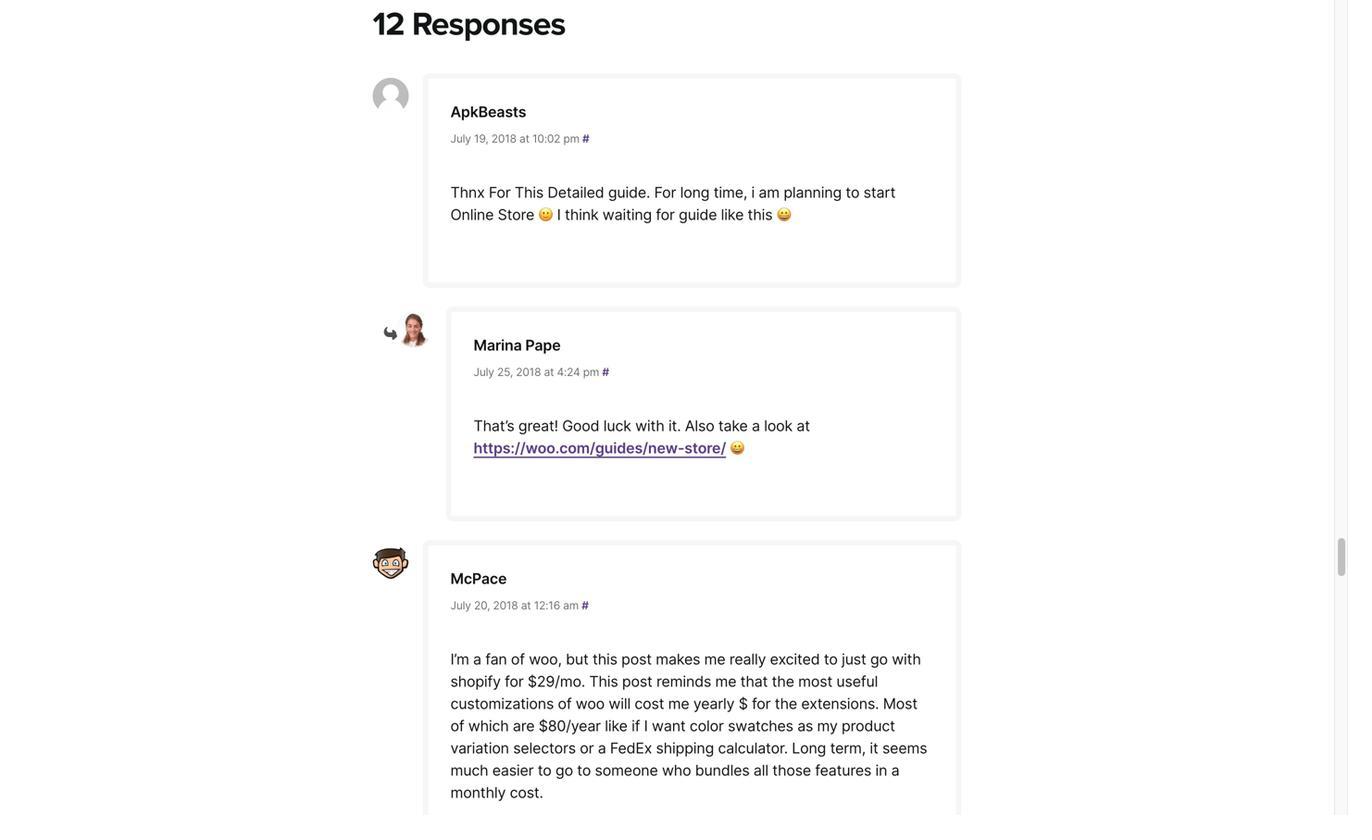 Task type: describe. For each thing, give the bounding box(es) containing it.
selectors
[[513, 739, 576, 757]]

if
[[632, 717, 640, 735]]

like inside thnx for this detailed guide. for long time, i am planning to start online store 🙂 i think waiting for guide like this 😀
[[721, 206, 744, 224]]

as
[[798, 717, 814, 735]]

that's great! good luck with it. also take a look at https://woo.com/guides/new-store/ 😀
[[474, 417, 810, 457]]

just
[[842, 650, 867, 668]]

think
[[565, 206, 599, 224]]

🙂
[[539, 206, 553, 224]]

1 vertical spatial me
[[716, 672, 737, 691]]

great!
[[519, 417, 558, 435]]

thnx
[[451, 183, 485, 201]]

july 20, 2018    at     12:16 am #
[[451, 599, 589, 612]]

woo,
[[529, 650, 562, 668]]

# for marina pape
[[602, 365, 609, 379]]

this inside thnx for this detailed guide. for long time, i am planning to start online store 🙂 i think waiting for guide like this 😀
[[748, 206, 773, 224]]

2018 for apkbeasts
[[492, 132, 517, 145]]

detailed
[[548, 183, 604, 201]]

or
[[580, 739, 594, 757]]

it.
[[669, 417, 681, 435]]

i inside thnx for this detailed guide. for long time, i am planning to start online store 🙂 i think waiting for guide like this 😀
[[557, 206, 561, 224]]

guide.
[[608, 183, 651, 201]]

https://woo.com/guides/new-
[[474, 439, 685, 457]]

all
[[754, 761, 769, 779]]

most
[[799, 672, 833, 691]]

those
[[773, 761, 812, 779]]

start
[[864, 183, 896, 201]]

reminds
[[657, 672, 712, 691]]

this inside i'm a fan of woo, but this post makes me really excited to just go with shopify for $29/mo. this post reminds me that the most useful customizations of woo will cost me yearly $ for the extensions. most of which are $80/year like if i want color swatches as my product variation selectors or a fedex shipping calculator. long term, it seems much easier to go to someone who bundles all those features in a monthly cost.
[[593, 650, 618, 668]]

waiting
[[603, 206, 652, 224]]

to left just
[[824, 650, 838, 668]]

term,
[[831, 739, 866, 757]]

4:24
[[557, 365, 580, 379]]

want
[[652, 717, 686, 735]]

which
[[469, 717, 509, 735]]

i
[[752, 183, 755, 201]]

shipping
[[656, 739, 714, 757]]

mcpace
[[451, 570, 507, 588]]

$80/year
[[539, 717, 601, 735]]

shopify
[[451, 672, 501, 691]]

12
[[373, 5, 404, 44]]

but
[[566, 650, 589, 668]]

a right i'm
[[473, 650, 482, 668]]

makes
[[656, 650, 701, 668]]

features
[[816, 761, 872, 779]]

july for apkbeasts
[[451, 132, 471, 145]]

2 for from the left
[[655, 183, 676, 201]]

with inside i'm a fan of woo, but this post makes me really excited to just go with shopify for $29/mo. this post reminds me that the most useful customizations of woo will cost me yearly $ for the extensions. most of which are $80/year like if i want color swatches as my product variation selectors or a fedex shipping calculator. long term, it seems much easier to go to someone who bundles all those features in a monthly cost.
[[892, 650, 921, 668]]

planning
[[784, 183, 842, 201]]

2 horizontal spatial for
[[752, 695, 771, 713]]

2 horizontal spatial of
[[558, 695, 572, 713]]

july 19, 2018    at     10:02 pm #
[[451, 132, 590, 145]]

25,
[[497, 365, 513, 379]]

store
[[498, 206, 535, 224]]

in
[[876, 761, 888, 779]]

responses
[[412, 5, 566, 44]]

# for apkbeasts
[[583, 132, 590, 145]]

seems
[[883, 739, 928, 757]]

to down or
[[577, 761, 591, 779]]

i inside i'm a fan of woo, but this post makes me really excited to just go with shopify for $29/mo. this post reminds me that the most useful customizations of woo will cost me yearly $ for the extensions. most of which are $80/year like if i want color swatches as my product variation selectors or a fedex shipping calculator. long term, it seems much easier to go to someone who bundles all those features in a monthly cost.
[[644, 717, 648, 735]]

fan
[[486, 650, 507, 668]]

# link for marina pape
[[602, 365, 609, 379]]

much
[[451, 761, 489, 779]]

store/
[[685, 439, 726, 457]]

2 post from the top
[[622, 672, 653, 691]]

woo
[[576, 695, 605, 713]]

12:16
[[534, 599, 560, 612]]

long
[[680, 183, 710, 201]]

thnx for this detailed guide. for long time, i am planning to start online store 🙂 i think waiting for guide like this 😀
[[451, 183, 896, 224]]

take
[[719, 417, 748, 435]]

excited
[[770, 650, 820, 668]]

at for thnx for this detailed guide. for long time, i am planning to start online store 🙂 i think waiting for guide like this 😀
[[520, 132, 530, 145]]

at inside that's great! good luck with it. also take a look at https://woo.com/guides/new-store/ 😀
[[797, 417, 810, 435]]

july for marina pape
[[474, 365, 494, 379]]

good
[[562, 417, 600, 435]]

also
[[685, 417, 715, 435]]

someone
[[595, 761, 658, 779]]

for inside thnx for this detailed guide. for long time, i am planning to start online store 🙂 i think waiting for guide like this 😀
[[656, 206, 675, 224]]

online
[[451, 206, 494, 224]]

1 vertical spatial am
[[563, 599, 579, 612]]

july 25, 2018    at     4:24 pm #
[[474, 365, 609, 379]]



Task type: vqa. For each thing, say whether or not it's contained in the screenshot.
Filter countries 'FIELD'
no



Task type: locate. For each thing, give the bounding box(es) containing it.
me
[[705, 650, 726, 668], [716, 672, 737, 691], [668, 695, 690, 713]]

# link right 10:02
[[583, 132, 590, 145]]

this up woo
[[590, 672, 618, 691]]

#
[[583, 132, 590, 145], [602, 365, 609, 379], [582, 599, 589, 612]]

# right 10:02
[[583, 132, 590, 145]]

marina
[[474, 336, 522, 354]]

1 vertical spatial pm
[[583, 365, 599, 379]]

0 vertical spatial pm
[[564, 132, 580, 145]]

# link right 12:16
[[582, 599, 589, 612]]

0 horizontal spatial for
[[505, 672, 524, 691]]

a inside that's great! good luck with it. also take a look at https://woo.com/guides/new-store/ 😀
[[752, 417, 760, 435]]

1 vertical spatial this
[[593, 650, 618, 668]]

20,
[[474, 599, 490, 612]]

1 horizontal spatial for
[[656, 206, 675, 224]]

$
[[739, 695, 748, 713]]

really
[[730, 650, 766, 668]]

at for that's great! good luck with it. also take a look at
[[544, 365, 554, 379]]

1 horizontal spatial this
[[590, 672, 618, 691]]

# for mcpace
[[582, 599, 589, 612]]

the
[[772, 672, 795, 691], [775, 695, 798, 713]]

1 vertical spatial july
[[474, 365, 494, 379]]

1 vertical spatial #
[[602, 365, 609, 379]]

i
[[557, 206, 561, 224], [644, 717, 648, 735]]

1 horizontal spatial like
[[721, 206, 744, 224]]

the up swatches at the right bottom
[[775, 695, 798, 713]]

i right if
[[644, 717, 648, 735]]

0 vertical spatial 😀
[[777, 206, 792, 224]]

0 vertical spatial the
[[772, 672, 795, 691]]

0 vertical spatial july
[[451, 132, 471, 145]]

0 vertical spatial this
[[748, 206, 773, 224]]

2 vertical spatial 2018
[[493, 599, 518, 612]]

2018 for mcpace
[[493, 599, 518, 612]]

0 vertical spatial # link
[[583, 132, 590, 145]]

product
[[842, 717, 896, 735]]

it
[[870, 739, 879, 757]]

variation
[[451, 739, 509, 757]]

😀 inside thnx for this detailed guide. for long time, i am planning to start online store 🙂 i think waiting for guide like this 😀
[[777, 206, 792, 224]]

color
[[690, 717, 724, 735]]

1 vertical spatial for
[[505, 672, 524, 691]]

time,
[[714, 183, 748, 201]]

12 responses
[[373, 5, 566, 44]]

post up "cost" at left
[[622, 672, 653, 691]]

1 horizontal spatial with
[[892, 650, 921, 668]]

# link
[[583, 132, 590, 145], [602, 365, 609, 379], [582, 599, 589, 612]]

post
[[622, 650, 652, 668], [622, 672, 653, 691]]

0 vertical spatial post
[[622, 650, 652, 668]]

me up yearly
[[716, 672, 737, 691]]

with inside that's great! good luck with it. also take a look at https://woo.com/guides/new-store/ 😀
[[636, 417, 665, 435]]

😀 down take
[[730, 439, 745, 457]]

am inside thnx for this detailed guide. for long time, i am planning to start online store 🙂 i think waiting for guide like this 😀
[[759, 183, 780, 201]]

go
[[871, 650, 888, 668], [556, 761, 573, 779]]

2018 right 25,
[[516, 365, 541, 379]]

am
[[759, 183, 780, 201], [563, 599, 579, 612]]

that
[[741, 672, 768, 691]]

at for i'm a fan of woo, but this post makes me really excited to just go with shopify for $29/mo. this post reminds me that the most useful customizations of woo will cost me yearly $ for the extensions. most of which are $80/year like if i want color swatches as my product variation selectors or a fedex shipping calculator. long term, it seems much easier to go to someone who bundles all those features in a monthly cost.
[[521, 599, 531, 612]]

who
[[662, 761, 691, 779]]

to down 'selectors'
[[538, 761, 552, 779]]

$29/mo.
[[528, 672, 586, 691]]

this
[[748, 206, 773, 224], [593, 650, 618, 668]]

0 horizontal spatial this
[[593, 650, 618, 668]]

to inside thnx for this detailed guide. for long time, i am planning to start online store 🙂 i think waiting for guide like this 😀
[[846, 183, 860, 201]]

0 vertical spatial i
[[557, 206, 561, 224]]

0 vertical spatial of
[[511, 650, 525, 668]]

19,
[[474, 132, 489, 145]]

1 post from the top
[[622, 650, 652, 668]]

for right the $ at the right of the page
[[752, 695, 771, 713]]

customizations
[[451, 695, 554, 713]]

me down reminds
[[668, 695, 690, 713]]

july
[[451, 132, 471, 145], [474, 365, 494, 379], [451, 599, 471, 612]]

for up customizations
[[505, 672, 524, 691]]

0 vertical spatial with
[[636, 417, 665, 435]]

1 horizontal spatial i
[[644, 717, 648, 735]]

1 horizontal spatial this
[[748, 206, 773, 224]]

1 vertical spatial with
[[892, 650, 921, 668]]

0 horizontal spatial i
[[557, 206, 561, 224]]

go down 'selectors'
[[556, 761, 573, 779]]

1 vertical spatial go
[[556, 761, 573, 779]]

of right fan
[[511, 650, 525, 668]]

with up the most
[[892, 650, 921, 668]]

# link for apkbeasts
[[583, 132, 590, 145]]

0 horizontal spatial go
[[556, 761, 573, 779]]

bundles
[[695, 761, 750, 779]]

pm right 4:24
[[583, 365, 599, 379]]

0 horizontal spatial this
[[515, 183, 544, 201]]

that's
[[474, 417, 515, 435]]

of left which
[[451, 717, 465, 735]]

2 vertical spatial july
[[451, 599, 471, 612]]

i'm a fan of woo, but this post makes me really excited to just go with shopify for $29/mo. this post reminds me that the most useful customizations of woo will cost me yearly $ for the extensions. most of which are $80/year like if i want color swatches as my product variation selectors or a fedex shipping calculator. long term, it seems much easier to go to someone who bundles all those features in a monthly cost.
[[451, 650, 928, 802]]

1 vertical spatial # link
[[602, 365, 609, 379]]

# right 4:24
[[602, 365, 609, 379]]

guide
[[679, 206, 717, 224]]

0 vertical spatial am
[[759, 183, 780, 201]]

of up the $80/year
[[558, 695, 572, 713]]

for up 'store'
[[489, 183, 511, 201]]

swatches
[[728, 717, 794, 735]]

monthly
[[451, 784, 506, 802]]

pm for apkbeasts
[[564, 132, 580, 145]]

1 vertical spatial of
[[558, 695, 572, 713]]

with left it.
[[636, 417, 665, 435]]

1 vertical spatial i
[[644, 717, 648, 735]]

1 vertical spatial 2018
[[516, 365, 541, 379]]

apkbeasts
[[451, 103, 526, 121]]

1 horizontal spatial 😀
[[777, 206, 792, 224]]

pm right 10:02
[[564, 132, 580, 145]]

1 vertical spatial the
[[775, 695, 798, 713]]

https://woo.com/guides/new-store/ link
[[474, 439, 726, 457]]

july for mcpace
[[451, 599, 471, 612]]

0 vertical spatial this
[[515, 183, 544, 201]]

this up 'store'
[[515, 183, 544, 201]]

😀 inside that's great! good luck with it. also take a look at https://woo.com/guides/new-store/ 😀
[[730, 439, 745, 457]]

a
[[752, 417, 760, 435], [473, 650, 482, 668], [598, 739, 606, 757], [892, 761, 900, 779]]

am right 'i'
[[759, 183, 780, 201]]

a right or
[[598, 739, 606, 757]]

like
[[721, 206, 744, 224], [605, 717, 628, 735]]

me left really
[[705, 650, 726, 668]]

10:02
[[533, 132, 561, 145]]

a right in
[[892, 761, 900, 779]]

fedex
[[610, 739, 652, 757]]

july left 25,
[[474, 365, 494, 379]]

# right 12:16
[[582, 599, 589, 612]]

0 horizontal spatial with
[[636, 417, 665, 435]]

1 vertical spatial 😀
[[730, 439, 745, 457]]

like inside i'm a fan of woo, but this post makes me really excited to just go with shopify for $29/mo. this post reminds me that the most useful customizations of woo will cost me yearly $ for the extensions. most of which are $80/year like if i want color swatches as my product variation selectors or a fedex shipping calculator. long term, it seems much easier to go to someone who bundles all those features in a monthly cost.
[[605, 717, 628, 735]]

at left 10:02
[[520, 132, 530, 145]]

cost
[[635, 695, 664, 713]]

this down 'i'
[[748, 206, 773, 224]]

this right the but
[[593, 650, 618, 668]]

2 vertical spatial for
[[752, 695, 771, 713]]

1 vertical spatial post
[[622, 672, 653, 691]]

at left 12:16
[[521, 599, 531, 612]]

i'm
[[451, 650, 469, 668]]

0 vertical spatial 2018
[[492, 132, 517, 145]]

1 horizontal spatial go
[[871, 650, 888, 668]]

the down excited
[[772, 672, 795, 691]]

0 horizontal spatial 😀
[[730, 439, 745, 457]]

marina pape
[[474, 336, 561, 354]]

2018 for marina pape
[[516, 365, 541, 379]]

for left long
[[655, 183, 676, 201]]

0 horizontal spatial pm
[[564, 132, 580, 145]]

1 vertical spatial like
[[605, 717, 628, 735]]

cost.
[[510, 784, 544, 802]]

at right look
[[797, 417, 810, 435]]

this inside thnx for this detailed guide. for long time, i am planning to start online store 🙂 i think waiting for guide like this 😀
[[515, 183, 544, 201]]

are
[[513, 717, 535, 735]]

2 vertical spatial # link
[[582, 599, 589, 612]]

long
[[792, 739, 827, 757]]

a left look
[[752, 417, 760, 435]]

😀
[[777, 206, 792, 224], [730, 439, 745, 457]]

yearly
[[694, 695, 735, 713]]

0 vertical spatial me
[[705, 650, 726, 668]]

2018 right 19,
[[492, 132, 517, 145]]

0 horizontal spatial of
[[451, 717, 465, 735]]

1 horizontal spatial pm
[[583, 365, 599, 379]]

i right the 🙂
[[557, 206, 561, 224]]

pape
[[526, 336, 561, 354]]

0 vertical spatial #
[[583, 132, 590, 145]]

1 for from the left
[[489, 183, 511, 201]]

with
[[636, 417, 665, 435], [892, 650, 921, 668]]

easier
[[493, 761, 534, 779]]

0 horizontal spatial for
[[489, 183, 511, 201]]

2 vertical spatial me
[[668, 695, 690, 713]]

for left guide
[[656, 206, 675, 224]]

# link for mcpace
[[582, 599, 589, 612]]

0 vertical spatial go
[[871, 650, 888, 668]]

0 vertical spatial for
[[656, 206, 675, 224]]

am right 12:16
[[563, 599, 579, 612]]

most
[[883, 695, 918, 713]]

at left 4:24
[[544, 365, 554, 379]]

for
[[489, 183, 511, 201], [655, 183, 676, 201]]

😀 down planning in the right top of the page
[[777, 206, 792, 224]]

july left 19,
[[451, 132, 471, 145]]

like left if
[[605, 717, 628, 735]]

july left 20,
[[451, 599, 471, 612]]

post left makes
[[622, 650, 652, 668]]

1 horizontal spatial am
[[759, 183, 780, 201]]

go right just
[[871, 650, 888, 668]]

2 vertical spatial of
[[451, 717, 465, 735]]

at
[[520, 132, 530, 145], [544, 365, 554, 379], [797, 417, 810, 435], [521, 599, 531, 612]]

calculator.
[[718, 739, 788, 757]]

0 vertical spatial like
[[721, 206, 744, 224]]

will
[[609, 695, 631, 713]]

my
[[818, 717, 838, 735]]

2 vertical spatial #
[[582, 599, 589, 612]]

0 horizontal spatial like
[[605, 717, 628, 735]]

this inside i'm a fan of woo, but this post makes me really excited to just go with shopify for $29/mo. this post reminds me that the most useful customizations of woo will cost me yearly $ for the extensions. most of which are $80/year like if i want color swatches as my product variation selectors or a fedex shipping calculator. long term, it seems much easier to go to someone who bundles all those features in a monthly cost.
[[590, 672, 618, 691]]

pm for marina pape
[[583, 365, 599, 379]]

1 vertical spatial this
[[590, 672, 618, 691]]

2018 right 20,
[[493, 599, 518, 612]]

# link right 4:24
[[602, 365, 609, 379]]

1 horizontal spatial of
[[511, 650, 525, 668]]

luck
[[604, 417, 632, 435]]

to left start
[[846, 183, 860, 201]]

look
[[764, 417, 793, 435]]

0 horizontal spatial am
[[563, 599, 579, 612]]

useful
[[837, 672, 878, 691]]

like down time, at the right of the page
[[721, 206, 744, 224]]

this
[[515, 183, 544, 201], [590, 672, 618, 691]]

extensions.
[[802, 695, 879, 713]]

1 horizontal spatial for
[[655, 183, 676, 201]]



